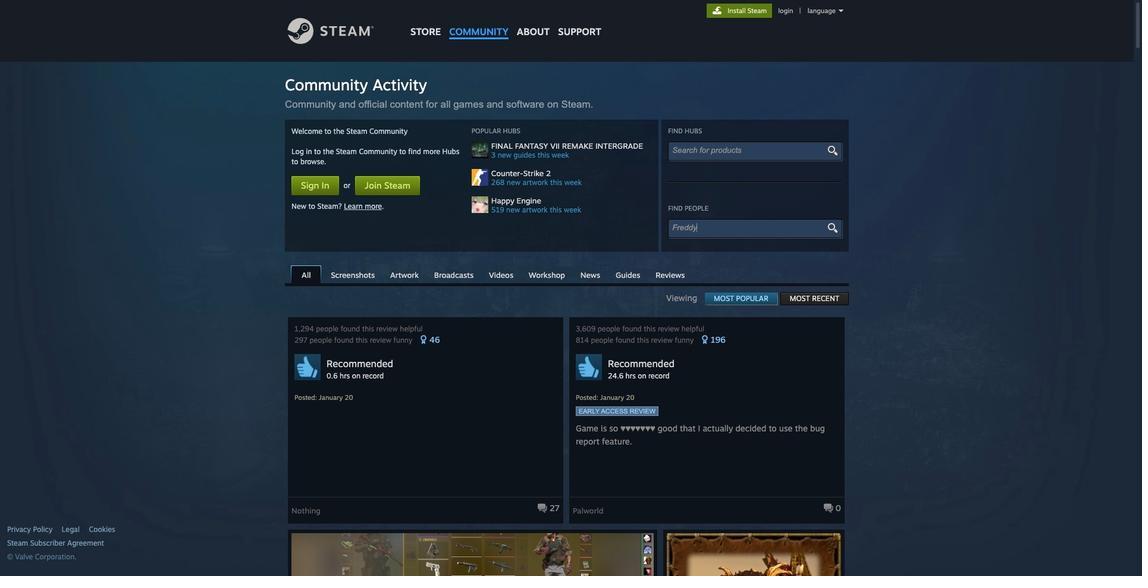 Task type: vqa. For each thing, say whether or not it's contained in the screenshot.
Link to the Steam Homepage IMAGE
yes



Task type: locate. For each thing, give the bounding box(es) containing it.
None image field
[[826, 145, 840, 156], [826, 223, 840, 233], [826, 145, 840, 156], [826, 223, 840, 233]]

None text field
[[673, 146, 828, 155], [673, 223, 828, 232], [673, 146, 828, 155], [673, 223, 828, 232]]

link to the steam homepage image
[[287, 18, 392, 44]]



Task type: describe. For each thing, give the bounding box(es) containing it.
global menu navigation
[[406, 0, 606, 43]]

account menu navigation
[[707, 4, 847, 18]]



